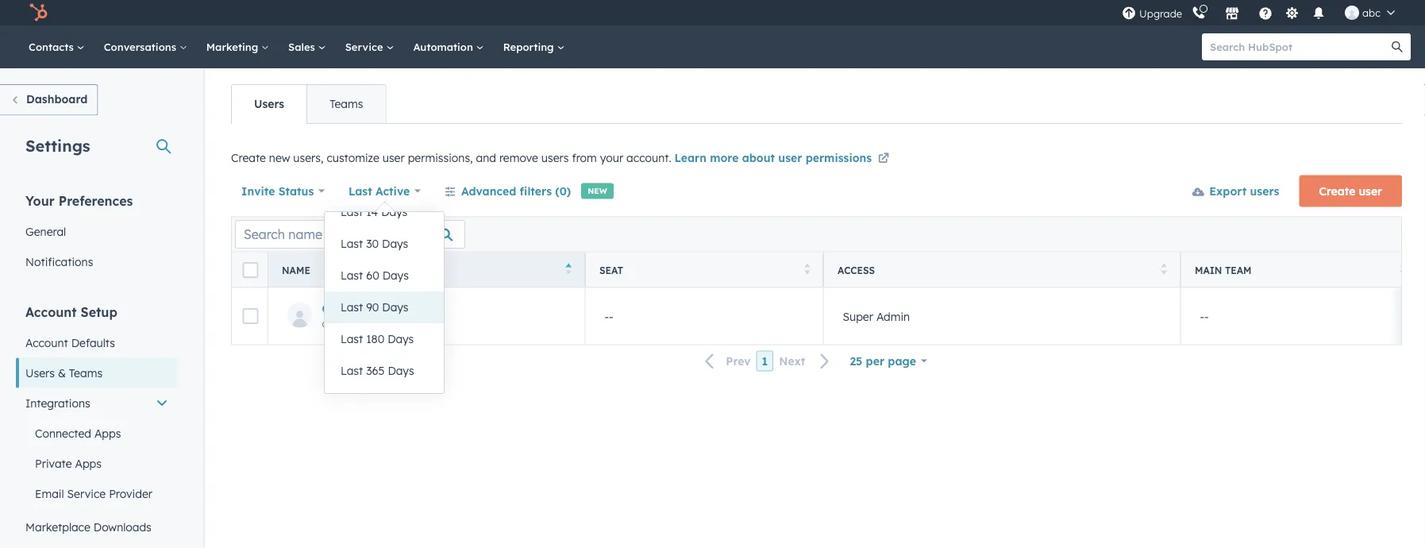 Task type: describe. For each thing, give the bounding box(es) containing it.
private
[[35, 456, 72, 470]]

create user button
[[1300, 175, 1403, 207]]

last 180 days
[[341, 332, 414, 346]]

advanced filters (0) button
[[434, 175, 582, 207]]

account setup element
[[16, 303, 178, 548]]

email service provider link
[[16, 479, 178, 509]]

calling icon image
[[1192, 6, 1207, 20]]

last 30 days button
[[325, 228, 444, 260]]

1 horizontal spatial user
[[779, 151, 803, 165]]

hubspot image
[[29, 3, 48, 22]]

last 30 days
[[341, 237, 408, 251]]

365
[[366, 364, 385, 378]]

marketplaces button
[[1216, 0, 1250, 25]]

list box containing last 14 days
[[325, 196, 444, 393]]

last for last 365 days
[[341, 364, 363, 378]]

sales link
[[279, 25, 336, 68]]

automation
[[413, 40, 476, 53]]

contacts link
[[19, 25, 94, 68]]

last for last active
[[349, 184, 372, 198]]

notifications
[[25, 255, 93, 268]]

new
[[269, 151, 290, 165]]

4 - from the left
[[1205, 309, 1209, 323]]

account.
[[627, 151, 672, 165]]

last 365 days
[[341, 364, 414, 378]]

gary orlando orlandogary85@gmail.com
[[322, 301, 444, 329]]

last 365 days button
[[325, 355, 444, 387]]

account defaults link
[[16, 328, 178, 358]]

admin
[[877, 309, 910, 323]]

users & teams link
[[16, 358, 178, 388]]

settings
[[25, 135, 90, 155]]

marketing link
[[197, 25, 279, 68]]

last 14 days button
[[325, 196, 444, 228]]

private apps link
[[16, 448, 178, 479]]

days for last 60 days
[[383, 268, 409, 282]]

press to sort. element for main team
[[1400, 263, 1406, 276]]

create new users, customize user permissions, and remove users from your account.
[[231, 151, 675, 165]]

main
[[1195, 264, 1223, 276]]

prev
[[726, 354, 751, 368]]

reporting
[[503, 40, 557, 53]]

search button
[[1384, 33, 1412, 60]]

customize
[[327, 151, 380, 165]]

days for last 365 days
[[388, 364, 414, 378]]

from
[[572, 151, 597, 165]]

30
[[366, 237, 379, 251]]

invite status
[[241, 184, 314, 198]]

more
[[710, 151, 739, 165]]

gary orlando link
[[322, 301, 569, 315]]

last 180 days button
[[325, 323, 444, 355]]

users for users & teams
[[25, 366, 55, 380]]

learn more about user permissions
[[675, 151, 876, 165]]

active
[[376, 184, 410, 198]]

access
[[838, 264, 875, 276]]

gary
[[322, 301, 350, 315]]

press to sort. image for seat
[[804, 263, 810, 274]]

marketplace downloads link
[[16, 512, 178, 542]]

180
[[366, 332, 385, 346]]

service inside account setup element
[[67, 487, 106, 500]]

search image
[[1392, 41, 1404, 52]]

0 horizontal spatial user
[[383, 151, 405, 165]]

learn more about user permissions link
[[675, 150, 892, 169]]

advanced filters (0)
[[461, 184, 571, 198]]

reporting link
[[494, 25, 575, 68]]

users link
[[232, 85, 307, 123]]

1 horizontal spatial service
[[345, 40, 386, 53]]

permissions
[[806, 151, 872, 165]]

and
[[476, 151, 496, 165]]

team
[[1226, 264, 1252, 276]]

users,
[[293, 151, 324, 165]]

next
[[779, 354, 806, 368]]

help button
[[1253, 0, 1280, 25]]

last active button
[[348, 175, 422, 207]]

Search HubSpot search field
[[1203, 33, 1397, 60]]

days for last 14 days
[[381, 205, 408, 219]]

connected
[[35, 426, 91, 440]]

email service provider
[[35, 487, 152, 500]]

create for create new users, customize user permissions, and remove users from your account.
[[231, 151, 266, 165]]

60
[[366, 268, 379, 282]]

email
[[35, 487, 64, 500]]

notifications image
[[1312, 7, 1327, 21]]

navigation containing users
[[231, 84, 386, 124]]

marketplace downloads
[[25, 520, 152, 534]]

3 - from the left
[[1201, 309, 1205, 323]]

2 -- from the left
[[1201, 309, 1209, 323]]

users for users
[[254, 97, 284, 111]]

2 - from the left
[[609, 309, 614, 323]]

apps for private apps
[[75, 456, 102, 470]]

14
[[366, 205, 378, 219]]

general link
[[16, 216, 178, 247]]

press to sort. image for main team
[[1400, 263, 1406, 274]]

account defaults
[[25, 336, 115, 349]]

&
[[58, 366, 66, 380]]

prev button
[[696, 351, 757, 372]]

downloads
[[94, 520, 152, 534]]

your
[[600, 151, 624, 165]]

users inside export users button
[[1251, 184, 1280, 198]]

Search name or email address search field
[[235, 220, 465, 249]]

press to sort. element for access
[[1162, 263, 1168, 276]]

1 -- from the left
[[605, 309, 614, 323]]

learn
[[675, 151, 707, 165]]

25
[[850, 354, 863, 368]]

advanced
[[461, 184, 517, 198]]

days for last 30 days
[[382, 237, 408, 251]]

main team
[[1195, 264, 1252, 276]]

last 14 days
[[341, 205, 408, 219]]

last for last 60 days
[[341, 268, 363, 282]]

invite status button
[[241, 175, 326, 207]]

last active
[[349, 184, 410, 198]]

integrations button
[[16, 388, 178, 418]]



Task type: vqa. For each thing, say whether or not it's contained in the screenshot.
1st commas from the bottom
no



Task type: locate. For each thing, give the bounding box(es) containing it.
list box
[[325, 196, 444, 393]]

1 horizontal spatial users
[[254, 97, 284, 111]]

days for last 180 days
[[388, 332, 414, 346]]

integrations
[[25, 396, 90, 410]]

1 - from the left
[[605, 309, 609, 323]]

25 per page button
[[840, 345, 938, 377]]

your preferences element
[[16, 192, 178, 277]]

apps down integrations button on the bottom left of the page
[[94, 426, 121, 440]]

0 vertical spatial apps
[[94, 426, 121, 440]]

menu
[[1121, 0, 1407, 25]]

teams link
[[307, 85, 386, 123]]

export
[[1210, 184, 1247, 198]]

press to sort. element
[[804, 263, 810, 276], [1162, 263, 1168, 276], [1400, 263, 1406, 276]]

invite
[[241, 184, 275, 198]]

dashboard
[[26, 92, 88, 106]]

status
[[279, 184, 314, 198]]

last left 365 at the left of the page
[[341, 364, 363, 378]]

0 horizontal spatial create
[[231, 151, 266, 165]]

-- down main
[[1201, 309, 1209, 323]]

0 vertical spatial users
[[254, 97, 284, 111]]

teams inside account setup element
[[69, 366, 103, 380]]

account up &
[[25, 336, 68, 349]]

1 vertical spatial users
[[25, 366, 55, 380]]

last left 90
[[341, 300, 363, 314]]

1 vertical spatial users
[[1251, 184, 1280, 198]]

account
[[25, 304, 77, 320], [25, 336, 68, 349]]

2 horizontal spatial user
[[1359, 184, 1383, 198]]

last inside 'last 30 days' button
[[341, 237, 363, 251]]

pagination navigation
[[696, 351, 840, 372]]

connected apps link
[[16, 418, 178, 448]]

marketing
[[206, 40, 261, 53]]

link opens in a new window image
[[878, 154, 890, 165]]

2 press to sort. element from the left
[[1162, 263, 1168, 276]]

1 vertical spatial account
[[25, 336, 68, 349]]

seat
[[600, 264, 624, 276]]

contacts
[[29, 40, 77, 53]]

1 horizontal spatial create
[[1320, 184, 1356, 198]]

0 vertical spatial users
[[542, 151, 569, 165]]

your
[[25, 193, 55, 209]]

last
[[349, 184, 372, 198], [341, 205, 363, 219], [341, 237, 363, 251], [341, 268, 363, 282], [341, 300, 363, 314], [341, 332, 363, 346], [341, 364, 363, 378]]

next button
[[774, 351, 840, 372]]

1 vertical spatial teams
[[69, 366, 103, 380]]

1 horizontal spatial users
[[1251, 184, 1280, 198]]

abc button
[[1336, 0, 1405, 25]]

super admin
[[843, 309, 910, 323]]

new
[[588, 186, 608, 196]]

press to sort. element for seat
[[804, 263, 810, 276]]

apps for connected apps
[[94, 426, 121, 440]]

days for last 90 days
[[382, 300, 409, 314]]

last left 180
[[341, 332, 363, 346]]

days down 'orlandogary85@gmail.com'
[[388, 332, 414, 346]]

users left the from
[[542, 151, 569, 165]]

2 press to sort. image from the left
[[1162, 263, 1168, 274]]

ascending sort. press to sort descending. image
[[566, 263, 572, 274]]

-- down seat
[[605, 309, 614, 323]]

last inside last 180 days 'button'
[[341, 332, 363, 346]]

account for account defaults
[[25, 336, 68, 349]]

0 vertical spatial service
[[345, 40, 386, 53]]

general
[[25, 224, 66, 238]]

navigation
[[231, 84, 386, 124]]

1 vertical spatial apps
[[75, 456, 102, 470]]

notifications button
[[1306, 0, 1333, 25]]

service down private apps link
[[67, 487, 106, 500]]

days up 'orlandogary85@gmail.com'
[[382, 300, 409, 314]]

2 account from the top
[[25, 336, 68, 349]]

users & teams
[[25, 366, 103, 380]]

provider
[[109, 487, 152, 500]]

1 horizontal spatial teams
[[330, 97, 363, 111]]

last left 30
[[341, 237, 363, 251]]

last for last 14 days
[[341, 205, 363, 219]]

last for last 30 days
[[341, 237, 363, 251]]

automation link
[[404, 25, 494, 68]]

setup
[[81, 304, 117, 320]]

1
[[762, 354, 768, 368]]

days down active
[[381, 205, 408, 219]]

1 press to sort. image from the left
[[804, 263, 810, 274]]

upgrade image
[[1122, 7, 1137, 21]]

press to sort. image
[[804, 263, 810, 274], [1162, 263, 1168, 274], [1400, 263, 1406, 274]]

user inside button
[[1359, 184, 1383, 198]]

0 horizontal spatial press to sort. element
[[804, 263, 810, 276]]

preferences
[[59, 193, 133, 209]]

remove
[[500, 151, 538, 165]]

2 horizontal spatial press to sort. element
[[1400, 263, 1406, 276]]

0 horizontal spatial users
[[542, 151, 569, 165]]

permissions,
[[408, 151, 473, 165]]

account for account setup
[[25, 304, 77, 320]]

account up account defaults
[[25, 304, 77, 320]]

0 horizontal spatial service
[[67, 487, 106, 500]]

1 account from the top
[[25, 304, 77, 320]]

1 horizontal spatial --
[[1201, 309, 1209, 323]]

last up the 14
[[349, 184, 372, 198]]

marketplaces image
[[1226, 7, 1240, 21]]

1 button
[[757, 351, 774, 371]]

last inside last 60 days button
[[341, 268, 363, 282]]

help image
[[1259, 7, 1273, 21]]

last left the 14
[[341, 205, 363, 219]]

users left &
[[25, 366, 55, 380]]

service
[[345, 40, 386, 53], [67, 487, 106, 500]]

teams
[[330, 97, 363, 111], [69, 366, 103, 380]]

days
[[381, 205, 408, 219], [382, 237, 408, 251], [383, 268, 409, 282], [382, 300, 409, 314], [388, 332, 414, 346], [388, 364, 414, 378]]

create user
[[1320, 184, 1383, 198]]

export users
[[1210, 184, 1280, 198]]

ascending sort. press to sort descending. element
[[566, 263, 572, 276]]

1 horizontal spatial press to sort. image
[[1162, 263, 1168, 274]]

last 60 days button
[[325, 260, 444, 292]]

create for create user
[[1320, 184, 1356, 198]]

hubspot link
[[19, 3, 60, 22]]

link opens in a new window image
[[878, 150, 890, 169]]

apps
[[94, 426, 121, 440], [75, 456, 102, 470]]

upgrade
[[1140, 7, 1183, 20]]

last 90 days button
[[325, 292, 444, 323]]

defaults
[[71, 336, 115, 349]]

users right "export"
[[1251, 184, 1280, 198]]

private apps
[[35, 456, 102, 470]]

last inside last active popup button
[[349, 184, 372, 198]]

service link
[[336, 25, 404, 68]]

25 per page
[[850, 354, 917, 368]]

days right 30
[[382, 237, 408, 251]]

days inside 'button'
[[388, 332, 414, 346]]

orlando
[[353, 301, 398, 315]]

orlandogary85@gmail.com
[[322, 317, 444, 329]]

apps inside private apps link
[[75, 456, 102, 470]]

last inside last 90 days button
[[341, 300, 363, 314]]

0 vertical spatial create
[[231, 151, 266, 165]]

1 vertical spatial service
[[67, 487, 106, 500]]

page
[[888, 354, 917, 368]]

create
[[231, 151, 266, 165], [1320, 184, 1356, 198]]

last inside last 365 days button
[[341, 364, 363, 378]]

0 horizontal spatial teams
[[69, 366, 103, 380]]

create inside button
[[1320, 184, 1356, 198]]

1 vertical spatial create
[[1320, 184, 1356, 198]]

calling icon button
[[1186, 2, 1213, 23]]

apps inside connected apps link
[[94, 426, 121, 440]]

last left 60
[[341, 268, 363, 282]]

press to sort. image for access
[[1162, 263, 1168, 274]]

last inside last 14 days button
[[341, 205, 363, 219]]

users up new
[[254, 97, 284, 111]]

menu containing abc
[[1121, 0, 1407, 25]]

3 press to sort. image from the left
[[1400, 263, 1406, 274]]

last for last 90 days
[[341, 300, 363, 314]]

sales
[[288, 40, 318, 53]]

abc
[[1363, 6, 1381, 19]]

connected apps
[[35, 426, 121, 440]]

last for last 180 days
[[341, 332, 363, 346]]

account setup
[[25, 304, 117, 320]]

3 press to sort. element from the left
[[1400, 263, 1406, 276]]

(0)
[[555, 184, 571, 198]]

settings image
[[1286, 7, 1300, 21]]

1 horizontal spatial press to sort. element
[[1162, 263, 1168, 276]]

users
[[542, 151, 569, 165], [1251, 184, 1280, 198]]

1 press to sort. element from the left
[[804, 263, 810, 276]]

name
[[282, 264, 310, 276]]

about
[[742, 151, 775, 165]]

2 horizontal spatial press to sort. image
[[1400, 263, 1406, 274]]

0 vertical spatial account
[[25, 304, 77, 320]]

gary orlando image
[[1346, 6, 1360, 20]]

0 vertical spatial teams
[[330, 97, 363, 111]]

users inside account setup element
[[25, 366, 55, 380]]

0 horizontal spatial --
[[605, 309, 614, 323]]

0 horizontal spatial users
[[25, 366, 55, 380]]

apps up the email service provider
[[75, 456, 102, 470]]

days right 60
[[383, 268, 409, 282]]

days right 365 at the left of the page
[[388, 364, 414, 378]]

teams right &
[[69, 366, 103, 380]]

service right sales link
[[345, 40, 386, 53]]

0 horizontal spatial press to sort. image
[[804, 263, 810, 274]]

last 60 days
[[341, 268, 409, 282]]

teams up 'customize'
[[330, 97, 363, 111]]

settings link
[[1283, 4, 1303, 21]]



